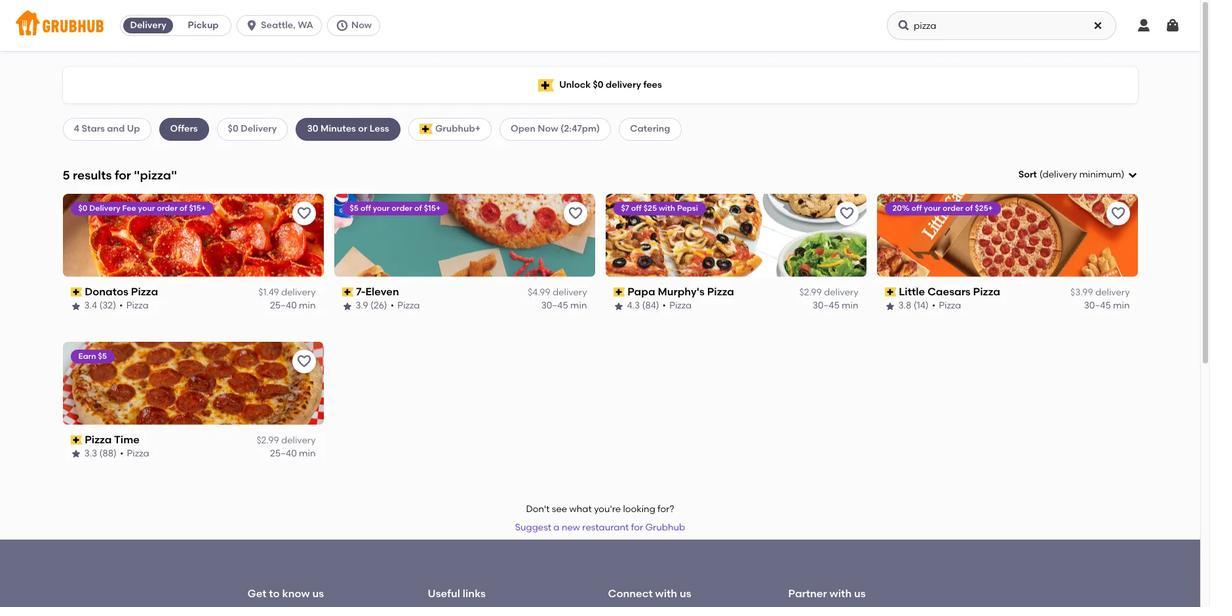 Task type: describe. For each thing, give the bounding box(es) containing it.
7-eleven
[[356, 286, 399, 298]]

3.9
[[356, 301, 368, 312]]

papa murphy's pizza logo image
[[605, 194, 866, 277]]

$4.99
[[528, 287, 550, 298]]

earn $5
[[78, 352, 107, 361]]

see
[[552, 504, 567, 515]]

us for connect with us
[[680, 588, 691, 601]]

3.8
[[898, 301, 912, 312]]

partner with us
[[788, 588, 866, 601]]

$3.99
[[1071, 287, 1093, 298]]

min for papa murphy's pizza
[[842, 301, 858, 312]]

$7
[[621, 204, 629, 213]]

5 results for "pizza" main content
[[0, 51, 1200, 608]]

delivery for donatos pizza
[[281, 287, 316, 298]]

1 order from the left
[[157, 204, 178, 213]]

• pizza for murphy's
[[663, 301, 692, 312]]

donatos
[[85, 286, 128, 298]]

min for pizza time
[[299, 449, 316, 460]]

4
[[74, 123, 79, 135]]

unlock $0 delivery fees
[[559, 79, 662, 90]]

us for partner with us
[[854, 588, 866, 601]]

3.4
[[84, 301, 97, 312]]

0 horizontal spatial for
[[115, 168, 131, 183]]

a
[[554, 523, 560, 534]]

little
[[899, 286, 925, 298]]

your for little
[[924, 204, 941, 213]]

subscription pass image for little caesars pizza
[[885, 288, 896, 297]]

connect
[[608, 588, 653, 601]]

don't
[[526, 504, 550, 515]]

$25+
[[975, 204, 993, 213]]

pickup button
[[176, 15, 231, 36]]

min for donatos pizza
[[299, 301, 316, 312]]

subscription pass image for papa murphy's pizza
[[613, 288, 625, 297]]

pizza right "caesars"
[[973, 286, 1000, 298]]

delivery for $0 delivery fee your order of $15+
[[89, 204, 120, 213]]

25–40 min for donatos pizza
[[270, 301, 316, 312]]

catering
[[630, 123, 670, 135]]

papa
[[628, 286, 655, 298]]

little caesars pizza
[[899, 286, 1000, 298]]

delivery button
[[121, 15, 176, 36]]

order for little caesars pizza
[[943, 204, 964, 213]]

fees
[[643, 79, 662, 90]]

minimum
[[1079, 169, 1121, 180]]

• pizza for time
[[120, 449, 149, 460]]

up
[[127, 123, 140, 135]]

delivery for 7-eleven
[[553, 287, 587, 298]]

and
[[107, 123, 125, 135]]

pizza time
[[85, 434, 140, 446]]

$5 off your order of $15+
[[350, 204, 441, 213]]

(14)
[[914, 301, 929, 312]]

$7 off $25 with pepsi
[[621, 204, 698, 213]]

• pizza for caesars
[[932, 301, 961, 312]]

partner
[[788, 588, 827, 601]]

$4.99 delivery
[[528, 287, 587, 298]]

new
[[562, 523, 580, 534]]

looking
[[623, 504, 655, 515]]

results
[[73, 168, 112, 183]]

save this restaurant button for donatos pizza
[[292, 202, 316, 225]]

1 us from the left
[[312, 588, 324, 601]]

wa
[[298, 20, 313, 31]]

time
[[114, 434, 140, 446]]

pizza up 3.3 (88)
[[85, 434, 112, 446]]

25–40 min for pizza time
[[270, 449, 316, 460]]

20%
[[893, 204, 910, 213]]

useful links
[[428, 588, 486, 601]]

$1.49
[[259, 287, 279, 298]]

Search for food, convenience, alcohol... search field
[[887, 11, 1116, 40]]

main navigation navigation
[[0, 0, 1200, 51]]

30–45 for 7-eleven
[[541, 301, 568, 312]]

caesars
[[928, 286, 971, 298]]

• pizza for eleven
[[391, 301, 420, 312]]

with for connect
[[655, 588, 677, 601]]

restaurant
[[582, 523, 629, 534]]

pickup
[[188, 20, 219, 31]]

4.3
[[627, 301, 640, 312]]

• pizza for pizza
[[119, 301, 149, 312]]

save this restaurant image for 7-eleven
[[567, 206, 583, 221]]

(2:47pm)
[[560, 123, 600, 135]]

$3.99 delivery
[[1071, 287, 1130, 298]]

murphy's
[[658, 286, 705, 298]]

$25
[[644, 204, 657, 213]]

open
[[511, 123, 536, 135]]

pepsi
[[677, 204, 698, 213]]

1 $15+ from the left
[[189, 204, 206, 213]]

with for partner
[[830, 588, 852, 601]]

offers
[[170, 123, 198, 135]]

(26)
[[370, 301, 387, 312]]

now button
[[327, 15, 386, 36]]

delivery inside field
[[1043, 169, 1077, 180]]

get
[[247, 588, 266, 601]]

star icon image for papa murphy's pizza
[[613, 301, 624, 312]]

papa murphy's pizza
[[628, 286, 734, 298]]

$2.99 delivery for pizza time
[[257, 435, 316, 446]]

useful
[[428, 588, 460, 601]]

2 $15+ from the left
[[424, 204, 441, 213]]

20% off your order of $25+
[[893, 204, 993, 213]]

"pizza"
[[134, 168, 177, 183]]

delivery for pizza time
[[281, 435, 316, 446]]

subscription pass image for donatos pizza
[[70, 288, 82, 297]]

1 your from the left
[[138, 204, 155, 213]]

30
[[307, 123, 318, 135]]

(84)
[[642, 301, 659, 312]]

4 stars and up
[[74, 123, 140, 135]]

$0 delivery fee your order of $15+
[[78, 204, 206, 213]]

$0 for $0 delivery fee your order of $15+
[[78, 204, 87, 213]]

donatos pizza
[[85, 286, 158, 298]]

subscription pass image for 7-eleven
[[342, 288, 353, 297]]

pizza right the (26)
[[398, 301, 420, 312]]

1 vertical spatial $5
[[98, 352, 107, 361]]

none field inside 5 results for "pizza" main content
[[1019, 169, 1138, 182]]

5 results for "pizza"
[[63, 168, 177, 183]]

• for caesars
[[932, 301, 936, 312]]

7-
[[356, 286, 365, 298]]

30–45 min for 7-eleven
[[541, 301, 587, 312]]

• for time
[[120, 449, 124, 460]]

or
[[358, 123, 367, 135]]

grubhub plus flag logo image for grubhub+
[[419, 124, 433, 135]]

1 of from the left
[[180, 204, 187, 213]]

your for 7-
[[373, 204, 390, 213]]

star icon image for 7-eleven
[[342, 301, 352, 312]]

grubhub plus flag logo image for unlock $0 delivery fees
[[538, 79, 554, 91]]



Task type: vqa. For each thing, say whether or not it's contained in the screenshot.
The Suggest
yes



Task type: locate. For each thing, give the bounding box(es) containing it.
star icon image for little caesars pizza
[[885, 301, 895, 312]]

save this restaurant button for little caesars pizza
[[1106, 202, 1130, 225]]

2 horizontal spatial off
[[912, 204, 922, 213]]

save this restaurant button
[[292, 202, 316, 225], [563, 202, 587, 225], [835, 202, 858, 225], [1106, 202, 1130, 225], [292, 350, 316, 373]]

2 30–45 from the left
[[813, 301, 840, 312]]

0 horizontal spatial subscription pass image
[[70, 288, 82, 297]]

30 minutes or less
[[307, 123, 389, 135]]

• pizza right the (26)
[[391, 301, 420, 312]]

suggest a new restaurant for grubhub
[[515, 523, 685, 534]]

3 of from the left
[[965, 204, 973, 213]]

get to know us
[[247, 588, 324, 601]]

pizza down papa murphy's pizza at the right top of the page
[[669, 301, 692, 312]]

star icon image left 3.3
[[70, 449, 81, 460]]

0 vertical spatial subscription pass image
[[885, 288, 896, 297]]

subscription pass image
[[885, 288, 896, 297], [70, 436, 82, 445]]

1 horizontal spatial $15+
[[424, 204, 441, 213]]

$2.99
[[799, 287, 822, 298], [257, 435, 279, 446]]

subscription pass image left little
[[885, 288, 896, 297]]

delivery for little caesars pizza
[[1095, 287, 1130, 298]]

1 vertical spatial now
[[538, 123, 558, 135]]

3.8 (14)
[[898, 301, 929, 312]]

now right wa
[[351, 20, 372, 31]]

2 of from the left
[[414, 204, 422, 213]]

1 subscription pass image from the left
[[70, 288, 82, 297]]

0 vertical spatial for
[[115, 168, 131, 183]]

2 your from the left
[[373, 204, 390, 213]]

2 25–40 from the top
[[270, 449, 297, 460]]

star icon image
[[70, 301, 81, 312], [342, 301, 352, 312], [613, 301, 624, 312], [885, 301, 895, 312], [70, 449, 81, 460]]

(
[[1040, 169, 1043, 180]]

now inside 5 results for "pizza" main content
[[538, 123, 558, 135]]

donatos pizza logo image
[[63, 194, 324, 277]]

• for pizza
[[119, 301, 123, 312]]

1 horizontal spatial $2.99
[[799, 287, 822, 298]]

grubhub plus flag logo image
[[538, 79, 554, 91], [419, 124, 433, 135]]

1 30–45 from the left
[[541, 301, 568, 312]]

pizza right donatos
[[131, 286, 158, 298]]

2 30–45 min from the left
[[813, 301, 858, 312]]

for inside button
[[631, 523, 643, 534]]

0 horizontal spatial $5
[[98, 352, 107, 361]]

3 30–45 min from the left
[[1084, 301, 1130, 312]]

1 horizontal spatial delivery
[[130, 20, 166, 31]]

subscription pass image left donatos
[[70, 288, 82, 297]]

star icon image for donatos pizza
[[70, 301, 81, 312]]

0 horizontal spatial $0
[[78, 204, 87, 213]]

2 us from the left
[[680, 588, 691, 601]]

1 off from the left
[[360, 204, 371, 213]]

2 subscription pass image from the left
[[342, 288, 353, 297]]

• right (14)
[[932, 301, 936, 312]]

minutes
[[321, 123, 356, 135]]

0 vertical spatial $2.99
[[799, 287, 822, 298]]

$2.99 for pizza time
[[257, 435, 279, 446]]

of for 7-eleven
[[414, 204, 422, 213]]

2 horizontal spatial 30–45 min
[[1084, 301, 1130, 312]]

links
[[463, 588, 486, 601]]

delivery
[[130, 20, 166, 31], [241, 123, 277, 135], [89, 204, 120, 213]]

0 vertical spatial $0
[[593, 79, 604, 90]]

min for 7-eleven
[[570, 301, 587, 312]]

None field
[[1019, 169, 1138, 182]]

connect with us
[[608, 588, 691, 601]]

(88)
[[99, 449, 117, 460]]

0 horizontal spatial order
[[157, 204, 178, 213]]

star icon image for pizza time
[[70, 449, 81, 460]]

subscription pass image
[[70, 288, 82, 297], [342, 288, 353, 297], [613, 288, 625, 297]]

unlock
[[559, 79, 591, 90]]

us right partner
[[854, 588, 866, 601]]

pizza down the donatos pizza
[[126, 301, 149, 312]]

$1.49 delivery
[[259, 287, 316, 298]]

delivery for $0 delivery
[[241, 123, 277, 135]]

2 vertical spatial delivery
[[89, 204, 120, 213]]

3.9 (26)
[[356, 301, 387, 312]]

1 horizontal spatial of
[[414, 204, 422, 213]]

1 vertical spatial subscription pass image
[[70, 436, 82, 445]]

1 horizontal spatial $2.99 delivery
[[799, 287, 858, 298]]

delivery left 30 at the left top of the page
[[241, 123, 277, 135]]

1 25–40 from the top
[[270, 301, 297, 312]]

1 horizontal spatial grubhub plus flag logo image
[[538, 79, 554, 91]]

2 horizontal spatial delivery
[[241, 123, 277, 135]]

3.3
[[84, 449, 97, 460]]

• right the (84)
[[663, 301, 666, 312]]

sort
[[1019, 169, 1037, 180]]

svg image inside 'seattle, wa' "button"
[[245, 19, 258, 32]]

star icon image left 3.4
[[70, 301, 81, 312]]

pizza down time
[[127, 449, 149, 460]]

$0
[[593, 79, 604, 90], [228, 123, 239, 135], [78, 204, 87, 213]]

save this restaurant image for pizza time
[[296, 354, 312, 370]]

0 horizontal spatial $2.99
[[257, 435, 279, 446]]

1 horizontal spatial your
[[373, 204, 390, 213]]

1 vertical spatial grubhub plus flag logo image
[[419, 124, 433, 135]]

for?
[[658, 504, 674, 515]]

0 vertical spatial $5
[[350, 204, 359, 213]]

1 horizontal spatial now
[[538, 123, 558, 135]]

off for little
[[912, 204, 922, 213]]

now inside button
[[351, 20, 372, 31]]

0 horizontal spatial 30–45
[[541, 301, 568, 312]]

off for papa
[[631, 204, 642, 213]]

save this restaurant button for papa murphy's pizza
[[835, 202, 858, 225]]

$0 right unlock
[[593, 79, 604, 90]]

subscription pass image for pizza time
[[70, 436, 82, 445]]

none field containing sort
[[1019, 169, 1138, 182]]

star icon image left 3.9
[[342, 301, 352, 312]]

2 off from the left
[[631, 204, 642, 213]]

grubhub plus flag logo image left the grubhub+
[[419, 124, 433, 135]]

suggest a new restaurant for grubhub button
[[509, 517, 691, 540]]

order
[[157, 204, 178, 213], [392, 204, 412, 213], [943, 204, 964, 213]]

don't see what you're looking for?
[[526, 504, 674, 515]]

save this restaurant image
[[839, 206, 855, 221]]

eleven
[[365, 286, 399, 298]]

1 25–40 min from the top
[[270, 301, 316, 312]]

• right (88)
[[120, 449, 124, 460]]

0 vertical spatial 25–40 min
[[270, 301, 316, 312]]

for down looking
[[631, 523, 643, 534]]

0 horizontal spatial your
[[138, 204, 155, 213]]

5
[[63, 168, 70, 183]]

star icon image left 3.8
[[885, 301, 895, 312]]

30–45 for papa murphy's pizza
[[813, 301, 840, 312]]

)
[[1121, 169, 1125, 180]]

earn
[[78, 352, 96, 361]]

off for 7-
[[360, 204, 371, 213]]

with right partner
[[830, 588, 852, 601]]

svg image
[[1136, 18, 1152, 33], [245, 19, 258, 32], [1127, 170, 1138, 180]]

2 horizontal spatial subscription pass image
[[613, 288, 625, 297]]

1 horizontal spatial subscription pass image
[[885, 288, 896, 297]]

30–45 min for little caesars pizza
[[1084, 301, 1130, 312]]

save this restaurant button for pizza time
[[292, 350, 316, 373]]

pizza down little caesars pizza
[[939, 301, 961, 312]]

now right open
[[538, 123, 558, 135]]

off
[[360, 204, 371, 213], [631, 204, 642, 213], [912, 204, 922, 213]]

save this restaurant image for little caesars pizza
[[1110, 206, 1126, 221]]

$0 delivery
[[228, 123, 277, 135]]

for
[[115, 168, 131, 183], [631, 523, 643, 534]]

0 horizontal spatial now
[[351, 20, 372, 31]]

30–45
[[541, 301, 568, 312], [813, 301, 840, 312], [1084, 301, 1111, 312]]

3 subscription pass image from the left
[[613, 288, 625, 297]]

30–45 for little caesars pizza
[[1084, 301, 1111, 312]]

• pizza
[[119, 301, 149, 312], [391, 301, 420, 312], [663, 301, 692, 312], [932, 301, 961, 312], [120, 449, 149, 460]]

0 horizontal spatial us
[[312, 588, 324, 601]]

0 vertical spatial grubhub plus flag logo image
[[538, 79, 554, 91]]

1 vertical spatial $2.99 delivery
[[257, 435, 316, 446]]

delivery left pickup
[[130, 20, 166, 31]]

sort ( delivery minimum )
[[1019, 169, 1125, 180]]

0 vertical spatial 25–40
[[270, 301, 297, 312]]

delivery for papa murphy's pizza
[[824, 287, 858, 298]]

save this restaurant image for donatos pizza
[[296, 206, 312, 221]]

1 horizontal spatial order
[[392, 204, 412, 213]]

save this restaurant button for 7-eleven
[[563, 202, 587, 225]]

of
[[180, 204, 187, 213], [414, 204, 422, 213], [965, 204, 973, 213]]

0 horizontal spatial $2.99 delivery
[[257, 435, 316, 446]]

1 vertical spatial for
[[631, 523, 643, 534]]

3 order from the left
[[943, 204, 964, 213]]

4.3 (84)
[[627, 301, 659, 312]]

2 horizontal spatial your
[[924, 204, 941, 213]]

pizza time logo image
[[63, 342, 324, 425]]

1 horizontal spatial us
[[680, 588, 691, 601]]

svg image inside now button
[[336, 19, 349, 32]]

of for little caesars pizza
[[965, 204, 973, 213]]

know
[[282, 588, 310, 601]]

• pizza down the donatos pizza
[[119, 301, 149, 312]]

25–40 for donatos pizza
[[270, 301, 297, 312]]

0 horizontal spatial delivery
[[89, 204, 120, 213]]

2 horizontal spatial 30–45
[[1084, 301, 1111, 312]]

• pizza down papa murphy's pizza at the right top of the page
[[663, 301, 692, 312]]

7-eleven logo image
[[334, 194, 595, 277]]

1 horizontal spatial off
[[631, 204, 642, 213]]

less
[[370, 123, 389, 135]]

seattle, wa
[[261, 20, 313, 31]]

fee
[[122, 204, 136, 213]]

2 25–40 min from the top
[[270, 449, 316, 460]]

open now (2:47pm)
[[511, 123, 600, 135]]

$2.99 for papa murphy's pizza
[[799, 287, 822, 298]]

1 horizontal spatial $5
[[350, 204, 359, 213]]

min
[[299, 301, 316, 312], [570, 301, 587, 312], [842, 301, 858, 312], [1113, 301, 1130, 312], [299, 449, 316, 460]]

0 vertical spatial $2.99 delivery
[[799, 287, 858, 298]]

1 vertical spatial 25–40 min
[[270, 449, 316, 460]]

us right connect
[[680, 588, 691, 601]]

(32)
[[99, 301, 116, 312]]

• right the (32)
[[119, 301, 123, 312]]

seattle,
[[261, 20, 296, 31]]

0 horizontal spatial 30–45 min
[[541, 301, 587, 312]]

0 horizontal spatial subscription pass image
[[70, 436, 82, 445]]

grubhub plus flag logo image left unlock
[[538, 79, 554, 91]]

1 horizontal spatial for
[[631, 523, 643, 534]]

1 vertical spatial $0
[[228, 123, 239, 135]]

$0 for $0 delivery
[[228, 123, 239, 135]]

what
[[569, 504, 592, 515]]

1 horizontal spatial $0
[[228, 123, 239, 135]]

to
[[269, 588, 280, 601]]

1 vertical spatial $2.99
[[257, 435, 279, 446]]

3 your from the left
[[924, 204, 941, 213]]

$2.99 delivery for papa murphy's pizza
[[799, 287, 858, 298]]

now
[[351, 20, 372, 31], [538, 123, 558, 135]]

2 horizontal spatial of
[[965, 204, 973, 213]]

• right the (26)
[[391, 301, 394, 312]]

25–40 min
[[270, 301, 316, 312], [270, 449, 316, 460]]

order for 7-eleven
[[392, 204, 412, 213]]

3 30–45 from the left
[[1084, 301, 1111, 312]]

0 horizontal spatial of
[[180, 204, 187, 213]]

0 horizontal spatial grubhub plus flag logo image
[[419, 124, 433, 135]]

0 vertical spatial delivery
[[130, 20, 166, 31]]

1 30–45 min from the left
[[541, 301, 587, 312]]

1 vertical spatial delivery
[[241, 123, 277, 135]]

0 horizontal spatial off
[[360, 204, 371, 213]]

save this restaurant image
[[296, 206, 312, 221], [567, 206, 583, 221], [1110, 206, 1126, 221], [296, 354, 312, 370]]

30–45 min for papa murphy's pizza
[[813, 301, 858, 312]]

us
[[312, 588, 324, 601], [680, 588, 691, 601], [854, 588, 866, 601]]

pizza right murphy's
[[707, 286, 734, 298]]

0 horizontal spatial $15+
[[189, 204, 206, 213]]

1 horizontal spatial 30–45 min
[[813, 301, 858, 312]]

grubhub
[[645, 523, 685, 534]]

$0 down results
[[78, 204, 87, 213]]

1 horizontal spatial 30–45
[[813, 301, 840, 312]]

min for little caesars pizza
[[1113, 301, 1130, 312]]

little caesars pizza logo image
[[877, 194, 1138, 277]]

3 us from the left
[[854, 588, 866, 601]]

for right results
[[115, 168, 131, 183]]

• pizza down "caesars"
[[932, 301, 961, 312]]

• pizza down time
[[120, 449, 149, 460]]

delivery left fee
[[89, 204, 120, 213]]

pizza
[[131, 286, 158, 298], [707, 286, 734, 298], [973, 286, 1000, 298], [126, 301, 149, 312], [398, 301, 420, 312], [669, 301, 692, 312], [939, 301, 961, 312], [85, 434, 112, 446], [127, 449, 149, 460]]

2 horizontal spatial order
[[943, 204, 964, 213]]

stars
[[82, 123, 105, 135]]

1 horizontal spatial subscription pass image
[[342, 288, 353, 297]]

25–40 for pizza time
[[270, 449, 297, 460]]

seattle, wa button
[[237, 15, 327, 36]]

svg image
[[1165, 18, 1181, 33], [336, 19, 349, 32], [897, 19, 911, 32], [1093, 20, 1103, 31]]

1 vertical spatial 25–40
[[270, 449, 297, 460]]

star icon image left the 4.3
[[613, 301, 624, 312]]

•
[[119, 301, 123, 312], [391, 301, 394, 312], [663, 301, 666, 312], [932, 301, 936, 312], [120, 449, 124, 460]]

• for murphy's
[[663, 301, 666, 312]]

with right $25
[[659, 204, 675, 213]]

$0 right offers
[[228, 123, 239, 135]]

3.3 (88)
[[84, 449, 117, 460]]

2 horizontal spatial us
[[854, 588, 866, 601]]

us right the know
[[312, 588, 324, 601]]

subscription pass image left pizza time
[[70, 436, 82, 445]]

2 order from the left
[[392, 204, 412, 213]]

with right connect
[[655, 588, 677, 601]]

subscription pass image left papa
[[613, 288, 625, 297]]

$5
[[350, 204, 359, 213], [98, 352, 107, 361]]

grubhub+
[[435, 123, 481, 135]]

2 horizontal spatial $0
[[593, 79, 604, 90]]

0 vertical spatial now
[[351, 20, 372, 31]]

delivery inside button
[[130, 20, 166, 31]]

subscription pass image left 7-
[[342, 288, 353, 297]]

suggest
[[515, 523, 551, 534]]

• for eleven
[[391, 301, 394, 312]]

3 off from the left
[[912, 204, 922, 213]]

2 vertical spatial $0
[[78, 204, 87, 213]]



